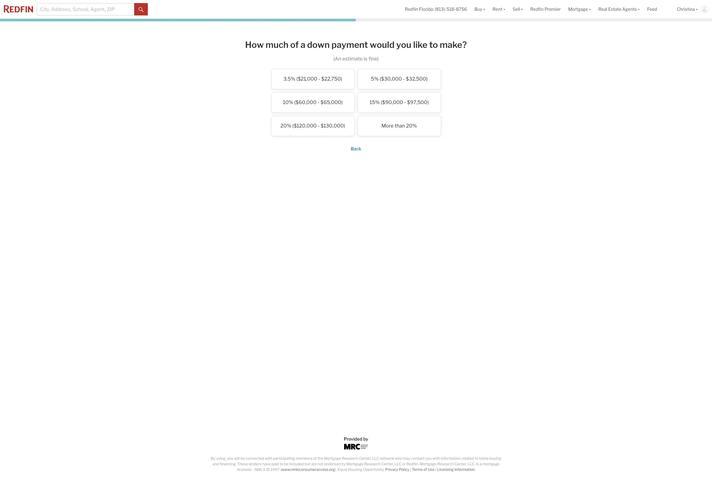 Task type: locate. For each thing, give the bounding box(es) containing it.
2 horizontal spatial center,
[[455, 462, 467, 466]]

- for ($21,000
[[319, 76, 320, 82]]

of left the the
[[313, 456, 317, 461]]

2 horizontal spatial research
[[438, 462, 454, 466]]

will
[[234, 456, 240, 461]]

2 vertical spatial of
[[424, 467, 427, 472]]

- right ($120,000
[[318, 123, 320, 129]]

licensing information link
[[437, 467, 475, 472]]

0 horizontal spatial research
[[342, 456, 358, 461]]

redfin left florida:
[[405, 7, 418, 12]]

▾ right christina at the right of page
[[696, 7, 698, 12]]

mortgage up housing
[[347, 462, 364, 466]]

llc
[[372, 456, 379, 461], [395, 462, 402, 466]]

agents
[[623, 7, 637, 12]]

| right the use
[[436, 467, 437, 472]]

center, up opportunity.
[[359, 456, 372, 461]]

the
[[318, 456, 323, 461]]

0 horizontal spatial a
[[301, 40, 306, 50]]

with up the use
[[433, 456, 440, 461]]

▾ for mortgage ▾
[[589, 7, 591, 12]]

redfin
[[405, 7, 418, 12], [531, 7, 544, 12]]

by inside by using, you will be connected with participating members of the mortgage research center, llc network who may contact you with information related to home buying and financing. these lenders have paid to be included but are not endorsed by mortgage research center, llc or redfin. mortgage research center, llc. is a mortgage licensee - nmls id 1907 (
[[342, 462, 346, 466]]

0 horizontal spatial by
[[342, 462, 346, 466]]

▾ right rent
[[504, 7, 506, 12]]

buy
[[475, 7, 483, 12]]

research up housing
[[342, 456, 358, 461]]

redfin for redfin premier
[[531, 7, 544, 12]]

1 horizontal spatial with
[[433, 456, 440, 461]]

research up licensing at the right bottom
[[438, 462, 454, 466]]

City, Address, School, Agent, ZIP search field
[[37, 3, 134, 15]]

real
[[599, 7, 608, 12]]

redfin inside redfin premier button
[[531, 7, 544, 12]]

1 ▾ from the left
[[484, 7, 486, 12]]

you
[[397, 40, 412, 50], [227, 456, 233, 461], [426, 456, 432, 461]]

be down 'participating'
[[284, 462, 289, 466]]

not
[[318, 462, 324, 466]]

3 ▾ from the left
[[521, 7, 523, 12]]

2 redfin from the left
[[531, 7, 544, 12]]

($30,000
[[380, 76, 402, 82]]

3.5% ($21,000 - $22,750)
[[284, 76, 342, 82]]

1 vertical spatial of
[[313, 456, 317, 461]]

1 vertical spatial a
[[480, 462, 482, 466]]

1 vertical spatial by
[[342, 462, 346, 466]]

1 horizontal spatial of
[[313, 456, 317, 461]]

| down redfin.
[[410, 467, 411, 472]]

terms of use link
[[412, 467, 435, 472]]

you left like
[[397, 40, 412, 50]]

with
[[265, 456, 273, 461], [433, 456, 440, 461]]

redfin left premier
[[531, 7, 544, 12]]

of for housing
[[424, 467, 427, 472]]

($120,000
[[293, 123, 317, 129]]

1 vertical spatial llc
[[395, 462, 402, 466]]

of left the use
[[424, 467, 427, 472]]

10% ($60,000 - $65,000)
[[283, 99, 343, 105]]

1 horizontal spatial |
[[436, 467, 437, 472]]

of for will
[[313, 456, 317, 461]]

6 ▾ from the left
[[696, 7, 698, 12]]

0 horizontal spatial |
[[410, 467, 411, 472]]

0 vertical spatial llc
[[372, 456, 379, 461]]

be
[[241, 456, 245, 461], [284, 462, 289, 466]]

down
[[307, 40, 330, 50]]

1 vertical spatial to
[[280, 462, 283, 466]]

- down lenders
[[253, 467, 254, 472]]

have
[[263, 462, 271, 466]]

is fine)
[[364, 56, 379, 62]]

with up have
[[265, 456, 273, 461]]

- left $65,000)
[[318, 99, 320, 105]]

you up 'financing.'
[[227, 456, 233, 461]]

mortgage research center image
[[344, 444, 368, 450]]

0 vertical spatial to
[[475, 456, 479, 461]]

|
[[410, 467, 411, 472], [436, 467, 437, 472]]

www.nmlsconsumeraccess.org ). equal housing opportunity. privacy policy | terms of use | licensing information
[[282, 467, 475, 472]]

center, up "information"
[[455, 462, 467, 466]]

1 vertical spatial be
[[284, 462, 289, 466]]

mortgage
[[569, 7, 588, 12], [324, 456, 341, 461], [347, 462, 364, 466], [420, 462, 437, 466]]

information
[[455, 467, 475, 472]]

5%
[[371, 76, 379, 82]]

20% right than
[[406, 123, 417, 129]]

0 vertical spatial by
[[363, 436, 368, 442]]

of
[[290, 40, 299, 50], [313, 456, 317, 461], [424, 467, 427, 472]]

1 horizontal spatial be
[[284, 462, 289, 466]]

information
[[441, 456, 461, 461]]

0 horizontal spatial llc
[[372, 456, 379, 461]]

and
[[213, 462, 219, 466]]

($90,000
[[381, 99, 403, 105]]

to
[[475, 456, 479, 461], [280, 462, 283, 466]]

home
[[479, 456, 489, 461]]

premier
[[545, 7, 561, 12]]

real estate agents ▾
[[599, 7, 640, 12]]

2 ▾ from the left
[[504, 7, 506, 12]]

center, down network
[[382, 462, 394, 466]]

back button
[[351, 146, 361, 151]]

$32,500)
[[406, 76, 428, 82]]

▾ right agents
[[638, 7, 640, 12]]

0 horizontal spatial to
[[280, 462, 283, 466]]

llc up privacy policy 'link'
[[395, 462, 402, 466]]

4 ▾ from the left
[[589, 7, 591, 12]]

a
[[301, 40, 306, 50], [480, 462, 482, 466]]

0 horizontal spatial of
[[290, 40, 299, 50]]

0 vertical spatial be
[[241, 456, 245, 461]]

▾ right buy
[[484, 7, 486, 12]]

a right is
[[480, 462, 482, 466]]

submit search image
[[139, 7, 144, 12]]

20% left ($120,000
[[281, 123, 292, 129]]

2 | from the left
[[436, 467, 437, 472]]

1 horizontal spatial to
[[475, 456, 479, 461]]

mortgage left the real
[[569, 7, 588, 12]]

research
[[342, 456, 358, 461], [364, 462, 381, 466], [438, 462, 454, 466]]

5 ▾ from the left
[[638, 7, 640, 12]]

by up equal
[[342, 462, 346, 466]]

▾ for buy ▾
[[484, 7, 486, 12]]

of inside by using, you will be connected with participating members of the mortgage research center, llc network who may contact you with information related to home buying and financing. these lenders have paid to be included but are not endorsed by mortgage research center, llc or redfin. mortgage research center, llc. is a mortgage licensee - nmls id 1907 (
[[313, 456, 317, 461]]

1 horizontal spatial llc
[[395, 462, 402, 466]]

estimate
[[342, 56, 363, 62]]

network
[[380, 456, 394, 461]]

▾ right 'sell'
[[521, 7, 523, 12]]

you right contact
[[426, 456, 432, 461]]

redfin.
[[407, 462, 419, 466]]

be up these in the left of the page
[[241, 456, 245, 461]]

rent
[[493, 7, 503, 12]]

buy ▾
[[475, 7, 486, 12]]

($21,000
[[297, 76, 317, 82]]

1 20% from the left
[[281, 123, 292, 129]]

buy ▾ button
[[475, 0, 486, 19]]

how much of a down payment would you like to make? option group
[[233, 69, 480, 139]]

0 horizontal spatial with
[[265, 456, 273, 461]]

1 redfin from the left
[[405, 7, 418, 12]]

by
[[211, 456, 215, 461]]

a left down
[[301, 40, 306, 50]]

3.5%
[[284, 76, 296, 82]]

8756
[[456, 7, 467, 12]]

to up is
[[475, 456, 479, 461]]

▾
[[484, 7, 486, 12], [504, 7, 506, 12], [521, 7, 523, 12], [589, 7, 591, 12], [638, 7, 640, 12], [696, 7, 698, 12]]

(813)-
[[435, 7, 447, 12]]

- right ($21,000
[[319, 76, 320, 82]]

- left $97,500)
[[404, 99, 406, 105]]

20%
[[281, 123, 292, 129], [406, 123, 417, 129]]

to up the (
[[280, 462, 283, 466]]

2 horizontal spatial of
[[424, 467, 427, 472]]

real estate agents ▾ button
[[595, 0, 644, 19]]

1 horizontal spatial a
[[480, 462, 482, 466]]

research up opportunity.
[[364, 462, 381, 466]]

of right much on the left top
[[290, 40, 299, 50]]

- left the $32,500)
[[403, 76, 405, 82]]

nmls
[[255, 467, 265, 472]]

mortgage up the use
[[420, 462, 437, 466]]

1 horizontal spatial redfin
[[531, 7, 544, 12]]

1 with from the left
[[265, 456, 273, 461]]

privacy policy link
[[386, 467, 410, 472]]

▾ left the real
[[589, 7, 591, 12]]

0 horizontal spatial 20%
[[281, 123, 292, 129]]

llc up opportunity.
[[372, 456, 379, 461]]

mortgage inside dropdown button
[[569, 7, 588, 12]]

how
[[245, 40, 264, 50]]

0 horizontal spatial redfin
[[405, 7, 418, 12]]

1 horizontal spatial 20%
[[406, 123, 417, 129]]

$130,000)
[[321, 123, 345, 129]]

mortgage up endorsed
[[324, 456, 341, 461]]

participating
[[273, 456, 295, 461]]

by up mortgage research center image
[[363, 436, 368, 442]]



Task type: vqa. For each thing, say whether or not it's contained in the screenshot.
Chicago Real Estate link
no



Task type: describe. For each thing, give the bounding box(es) containing it.
more than 20%
[[382, 123, 417, 129]]

than
[[395, 123, 405, 129]]

0 horizontal spatial be
[[241, 456, 245, 461]]

(an
[[334, 56, 341, 62]]

christina
[[677, 7, 695, 12]]

10%
[[283, 99, 293, 105]]

policy
[[399, 467, 410, 472]]

▾ for sell ▾
[[521, 7, 523, 12]]

is
[[476, 462, 479, 466]]

- for ($30,000
[[403, 76, 405, 82]]

a inside by using, you will be connected with participating members of the mortgage research center, llc network who may contact you with information related to home buying and financing. these lenders have paid to be included but are not endorsed by mortgage research center, llc or redfin. mortgage research center, llc. is a mortgage licensee - nmls id 1907 (
[[480, 462, 482, 466]]

▾ for christina ▾
[[696, 7, 698, 12]]

15%
[[370, 99, 380, 105]]

sell ▾
[[513, 7, 523, 12]]

- inside by using, you will be connected with participating members of the mortgage research center, llc network who may contact you with information related to home buying and financing. these lenders have paid to be included but are not endorsed by mortgage research center, llc or redfin. mortgage research center, llc. is a mortgage licensee - nmls id 1907 (
[[253, 467, 254, 472]]

related
[[462, 456, 474, 461]]

estate
[[609, 7, 622, 12]]

included
[[289, 462, 304, 466]]

rent ▾
[[493, 7, 506, 12]]

15% ($90,000 - $97,500)
[[370, 99, 429, 105]]

by using, you will be connected with participating members of the mortgage research center, llc network who may contact you with information related to home buying and financing. these lenders have paid to be included but are not endorsed by mortgage research center, llc or redfin. mortgage research center, llc. is a mortgage licensee - nmls id 1907 (
[[211, 456, 502, 472]]

1 horizontal spatial center,
[[382, 462, 394, 466]]

sell
[[513, 7, 520, 12]]

payment
[[332, 40, 368, 50]]

members
[[296, 456, 313, 461]]

2 20% from the left
[[406, 123, 417, 129]]

use
[[428, 467, 435, 472]]

financing.
[[220, 462, 237, 466]]

id
[[266, 467, 270, 472]]

- for ($90,000
[[404, 99, 406, 105]]

llc.
[[468, 462, 476, 466]]

5% ($30,000 - $32,500)
[[371, 76, 428, 82]]

more
[[382, 123, 394, 129]]

paid
[[272, 462, 279, 466]]

using,
[[216, 456, 226, 461]]

www.nmlsconsumeraccess.org
[[282, 467, 335, 472]]

▾ for rent ▾
[[504, 7, 506, 12]]

(an estimate is fine)
[[334, 56, 379, 62]]

feed
[[648, 7, 658, 12]]

back
[[351, 146, 361, 151]]

equal
[[338, 467, 347, 472]]

privacy
[[386, 467, 398, 472]]

who
[[395, 456, 403, 461]]

1 | from the left
[[410, 467, 411, 472]]

1 horizontal spatial by
[[363, 436, 368, 442]]

to make?
[[430, 40, 467, 50]]

).
[[335, 467, 337, 472]]

redfin premier
[[531, 7, 561, 12]]

redfin florida: (813)-518-8756
[[405, 7, 467, 12]]

feed button
[[644, 0, 674, 19]]

may
[[403, 456, 411, 461]]

lenders
[[249, 462, 262, 466]]

buy ▾ button
[[471, 0, 489, 19]]

housing
[[348, 467, 363, 472]]

contact
[[412, 456, 425, 461]]

are
[[311, 462, 317, 466]]

licensing
[[437, 467, 454, 472]]

provided by
[[344, 436, 368, 442]]

$22,750)
[[322, 76, 342, 82]]

how much of a down payment would you like to make?
[[245, 40, 467, 50]]

0 vertical spatial a
[[301, 40, 306, 50]]

mortgage
[[483, 462, 500, 466]]

licensee
[[237, 467, 252, 472]]

518-
[[447, 7, 456, 12]]

(
[[281, 467, 282, 472]]

www.nmlsconsumeraccess.org link
[[282, 467, 335, 472]]

redfin premier button
[[527, 0, 565, 19]]

terms
[[412, 467, 423, 472]]

0 horizontal spatial center,
[[359, 456, 372, 461]]

sell ▾ button
[[513, 0, 523, 19]]

sell ▾ button
[[509, 0, 527, 19]]

redfin for redfin florida: (813)-518-8756
[[405, 7, 418, 12]]

1907
[[271, 467, 280, 472]]

christina ▾
[[677, 7, 698, 12]]

0 vertical spatial of
[[290, 40, 299, 50]]

provided
[[344, 436, 363, 442]]

2 horizontal spatial you
[[426, 456, 432, 461]]

- for ($120,000
[[318, 123, 320, 129]]

but
[[305, 462, 311, 466]]

1 horizontal spatial research
[[364, 462, 381, 466]]

real estate agents ▾ link
[[599, 0, 640, 19]]

like
[[413, 40, 428, 50]]

2 with from the left
[[433, 456, 440, 461]]

rent ▾ button
[[493, 0, 506, 19]]

- for ($60,000
[[318, 99, 320, 105]]

20% ($120,000 - $130,000)
[[281, 123, 345, 129]]

opportunity.
[[363, 467, 385, 472]]

buying
[[490, 456, 502, 461]]

($60,000
[[294, 99, 317, 105]]

rent ▾ button
[[489, 0, 509, 19]]

florida:
[[419, 7, 434, 12]]

or
[[402, 462, 406, 466]]

endorsed
[[324, 462, 341, 466]]

mortgage ▾ button
[[569, 0, 591, 19]]

1 horizontal spatial you
[[397, 40, 412, 50]]

these
[[237, 462, 248, 466]]

would
[[370, 40, 395, 50]]

0 horizontal spatial you
[[227, 456, 233, 461]]



